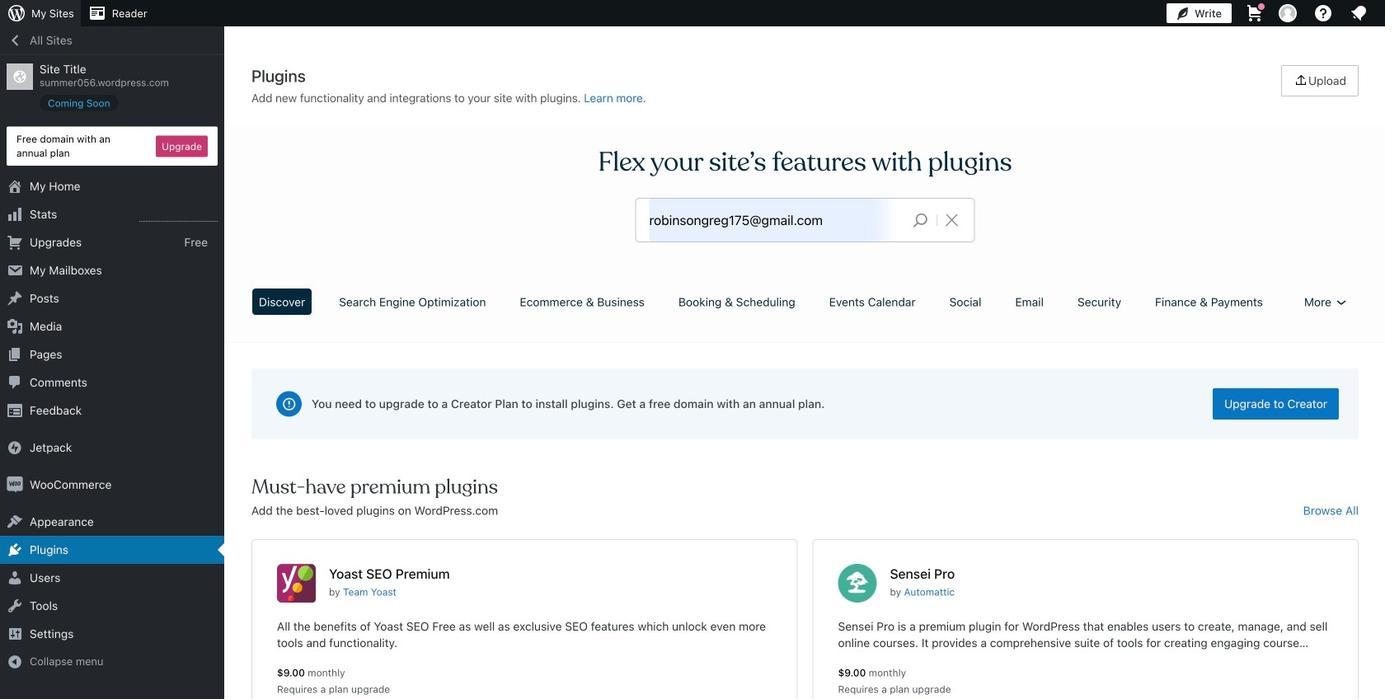 Task type: vqa. For each thing, say whether or not it's contained in the screenshot.
a inside the button
no



Task type: locate. For each thing, give the bounding box(es) containing it.
plugin icon image
[[277, 564, 316, 603], [838, 564, 877, 603]]

0 horizontal spatial plugin icon image
[[277, 564, 316, 603]]

1 plugin icon image from the left
[[277, 564, 316, 603]]

1 vertical spatial img image
[[7, 477, 23, 493]]

img image
[[7, 440, 23, 456], [7, 477, 23, 493]]

my shopping cart image
[[1245, 3, 1265, 23]]

2 plugin icon image from the left
[[838, 564, 877, 603]]

1 img image from the top
[[7, 440, 23, 456]]

manage your notifications image
[[1349, 3, 1369, 23]]

0 vertical spatial img image
[[7, 440, 23, 456]]

main content
[[246, 65, 1365, 699]]

None search field
[[636, 199, 974, 242]]

1 horizontal spatial plugin icon image
[[838, 564, 877, 603]]



Task type: describe. For each thing, give the bounding box(es) containing it.
open search image
[[900, 209, 941, 232]]

my profile image
[[1279, 4, 1297, 22]]

highest hourly views 0 image
[[139, 211, 218, 222]]

help image
[[1314, 3, 1333, 23]]

close search image
[[931, 210, 973, 230]]

Search search field
[[649, 199, 900, 242]]

2 img image from the top
[[7, 477, 23, 493]]



